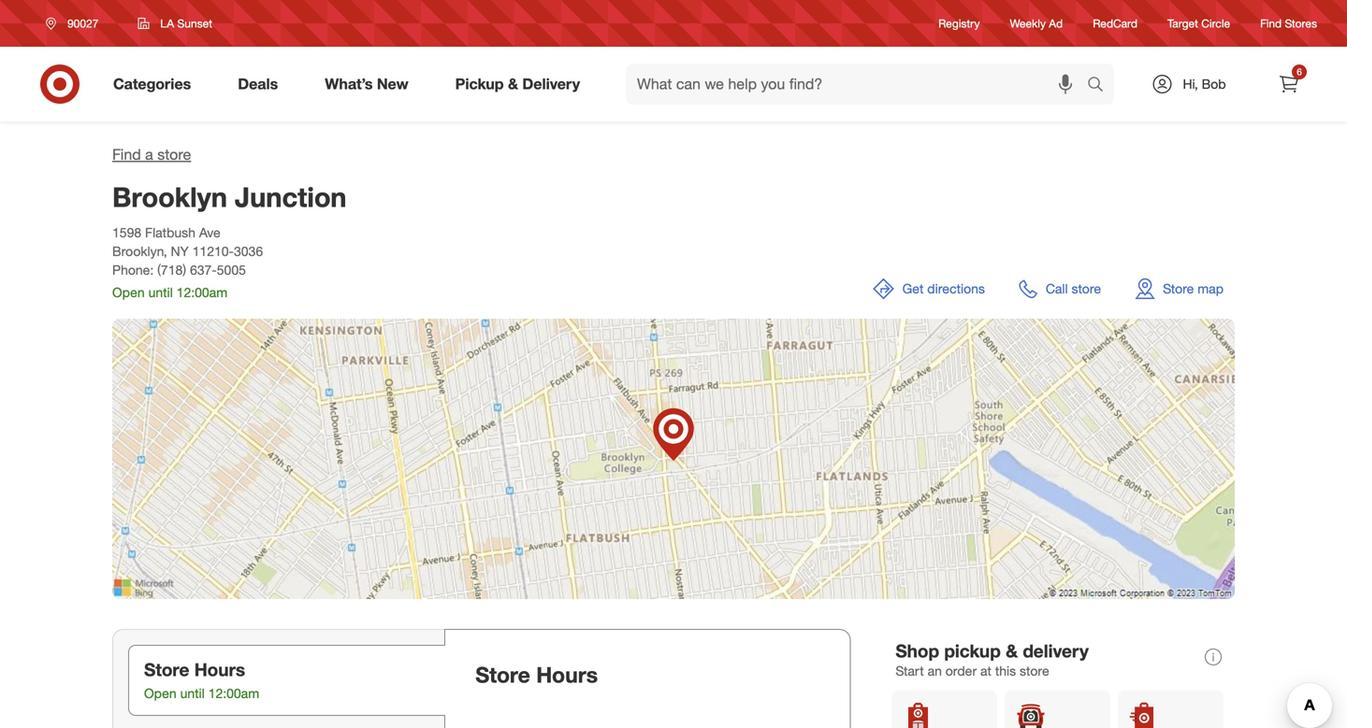 Task type: locate. For each thing, give the bounding box(es) containing it.
1 horizontal spatial find
[[1260, 16, 1282, 30]]

12:00am
[[176, 284, 227, 301], [208, 686, 259, 702]]

store inside "button"
[[1163, 281, 1194, 297]]

5005
[[217, 262, 246, 278]]

0 horizontal spatial hours
[[194, 660, 245, 681]]

& right "pickup"
[[508, 75, 518, 93]]

store right "a"
[[157, 145, 191, 164]]

&
[[508, 75, 518, 93], [1006, 641, 1018, 662]]

hours
[[194, 660, 245, 681], [536, 662, 598, 689]]

store inside "shop pickup & delivery start an order at this store"
[[1020, 663, 1049, 680]]

2 vertical spatial store
[[1020, 663, 1049, 680]]

12:00am inside store hours open until 12:00am
[[208, 686, 259, 702]]

store map
[[1163, 281, 1224, 297]]

brooklyn
[[112, 180, 227, 214]]

1 horizontal spatial store
[[475, 662, 530, 689]]

store for store hours
[[475, 662, 530, 689]]

weekly
[[1010, 16, 1046, 30]]

bob
[[1202, 76, 1226, 92]]

637-
[[190, 262, 217, 278]]

order
[[946, 663, 977, 680]]

& inside pickup & delivery link
[[508, 75, 518, 93]]

1 horizontal spatial until
[[180, 686, 205, 702]]

an
[[928, 663, 942, 680]]

find stores link
[[1260, 15, 1317, 31]]

find for find stores
[[1260, 16, 1282, 30]]

store hours open until 12:00am
[[144, 660, 259, 702]]

open
[[112, 284, 145, 301], [144, 686, 177, 702]]

6 link
[[1269, 64, 1310, 105]]

2 horizontal spatial store
[[1163, 281, 1194, 297]]

sunset
[[177, 16, 212, 30]]

1598
[[112, 225, 141, 241]]

find stores
[[1260, 16, 1317, 30]]

call
[[1046, 281, 1068, 297]]

a
[[145, 145, 153, 164]]

target
[[1168, 16, 1198, 30]]

find
[[1260, 16, 1282, 30], [112, 145, 141, 164]]

0 vertical spatial open
[[112, 284, 145, 301]]

shop
[[896, 641, 939, 662]]

store right the this
[[1020, 663, 1049, 680]]

brooklyn junction map image
[[112, 319, 1235, 600]]

1 horizontal spatial hours
[[536, 662, 598, 689]]

map
[[1198, 281, 1224, 297]]

ad
[[1049, 16, 1063, 30]]

6
[[1297, 66, 1302, 78]]

store inside button
[[1072, 281, 1101, 297]]

1 vertical spatial find
[[112, 145, 141, 164]]

1 vertical spatial &
[[1006, 641, 1018, 662]]

redcard
[[1093, 16, 1138, 30]]

11210-
[[192, 243, 234, 260]]

0 horizontal spatial &
[[508, 75, 518, 93]]

0 vertical spatial store
[[157, 145, 191, 164]]

deals
[[238, 75, 278, 93]]

1 vertical spatial open
[[144, 686, 177, 702]]

until
[[148, 284, 173, 301], [180, 686, 205, 702]]

0 vertical spatial until
[[148, 284, 173, 301]]

0 vertical spatial find
[[1260, 16, 1282, 30]]

la sunset button
[[126, 7, 225, 40]]

flatbush
[[145, 225, 195, 241]]

0 horizontal spatial until
[[148, 284, 173, 301]]

registry
[[938, 16, 980, 30]]

redcard link
[[1093, 15, 1138, 31]]

1 vertical spatial 12:00am
[[208, 686, 259, 702]]

what's new link
[[309, 64, 432, 105]]

1 horizontal spatial store
[[1020, 663, 1049, 680]]

0 horizontal spatial store
[[144, 660, 189, 681]]

pickup & delivery
[[455, 75, 580, 93]]

hi,
[[1183, 76, 1198, 92]]

get directions link
[[861, 267, 996, 312]]

target circle link
[[1168, 15, 1230, 31]]

find left "a"
[[112, 145, 141, 164]]

store right call
[[1072, 281, 1101, 297]]

0 vertical spatial &
[[508, 75, 518, 93]]

circle
[[1201, 16, 1230, 30]]

12:00am inside 1598 flatbush ave brooklyn, ny 11210-3036 phone: (718) 637-5005 open until 12:00am
[[176, 284, 227, 301]]

get directions
[[903, 281, 985, 297]]

1 horizontal spatial &
[[1006, 641, 1018, 662]]

1 vertical spatial store
[[1072, 281, 1101, 297]]

call store button
[[1008, 267, 1112, 312]]

90027
[[67, 16, 99, 30]]

0 horizontal spatial store
[[157, 145, 191, 164]]

store
[[157, 145, 191, 164], [1072, 281, 1101, 297], [1020, 663, 1049, 680]]

hi, bob
[[1183, 76, 1226, 92]]

0 vertical spatial 12:00am
[[176, 284, 227, 301]]

& inside "shop pickup & delivery start an order at this store"
[[1006, 641, 1018, 662]]

brooklyn,
[[112, 243, 167, 260]]

open inside 1598 flatbush ave brooklyn, ny 11210-3036 phone: (718) 637-5005 open until 12:00am
[[112, 284, 145, 301]]

weekly ad
[[1010, 16, 1063, 30]]

start
[[896, 663, 924, 680]]

& up the this
[[1006, 641, 1018, 662]]

hours inside store hours open until 12:00am
[[194, 660, 245, 681]]

1 vertical spatial until
[[180, 686, 205, 702]]

store inside store hours open until 12:00am
[[144, 660, 189, 681]]

0 horizontal spatial find
[[112, 145, 141, 164]]

find left stores in the right of the page
[[1260, 16, 1282, 30]]

this
[[995, 663, 1016, 680]]

store
[[1163, 281, 1194, 297], [144, 660, 189, 681], [475, 662, 530, 689]]

2 horizontal spatial store
[[1072, 281, 1101, 297]]

la
[[160, 16, 174, 30]]



Task type: describe. For each thing, give the bounding box(es) containing it.
what's new
[[325, 75, 409, 93]]

delivery
[[1023, 641, 1089, 662]]

phone:
[[112, 262, 154, 278]]

90027 button
[[34, 7, 118, 40]]

hours for store hours open until 12:00am
[[194, 660, 245, 681]]

what's
[[325, 75, 373, 93]]

until inside store hours open until 12:00am
[[180, 686, 205, 702]]

weekly ad link
[[1010, 15, 1063, 31]]

pickup
[[944, 641, 1001, 662]]

get
[[903, 281, 924, 297]]

search
[[1079, 77, 1124, 95]]

delivery
[[522, 75, 580, 93]]

la sunset
[[160, 16, 212, 30]]

1598 flatbush ave brooklyn, ny 11210-3036 phone: (718) 637-5005 open until 12:00am
[[112, 225, 263, 301]]

brooklyn junction
[[112, 180, 347, 214]]

new
[[377, 75, 409, 93]]

ny
[[171, 243, 189, 260]]

store for store map
[[1163, 281, 1194, 297]]

stores
[[1285, 16, 1317, 30]]

pickup
[[455, 75, 504, 93]]

What can we help you find? suggestions appear below search field
[[626, 64, 1092, 105]]

categories link
[[97, 64, 214, 105]]

categories
[[113, 75, 191, 93]]

shop pickup & delivery start an order at this store
[[896, 641, 1089, 680]]

store map button
[[1124, 267, 1235, 312]]

directions
[[927, 281, 985, 297]]

ave
[[199, 225, 221, 241]]

pickup & delivery link
[[439, 64, 603, 105]]

3036
[[234, 243, 263, 260]]

find a store link
[[112, 145, 191, 164]]

call store
[[1046, 281, 1101, 297]]

store for store hours open until 12:00am
[[144, 660, 189, 681]]

deals link
[[222, 64, 301, 105]]

store hours
[[475, 662, 598, 689]]

search button
[[1079, 64, 1124, 109]]

(718)
[[157, 262, 186, 278]]

find a store
[[112, 145, 191, 164]]

until inside 1598 flatbush ave brooklyn, ny 11210-3036 phone: (718) 637-5005 open until 12:00am
[[148, 284, 173, 301]]

at
[[981, 663, 992, 680]]

hours for store hours
[[536, 662, 598, 689]]

target circle
[[1168, 16, 1230, 30]]

find for find a store
[[112, 145, 141, 164]]

junction
[[235, 180, 347, 214]]

registry link
[[938, 15, 980, 31]]

open inside store hours open until 12:00am
[[144, 686, 177, 702]]



Task type: vqa. For each thing, say whether or not it's contained in the screenshot.
Santa Barbara Galleria
no



